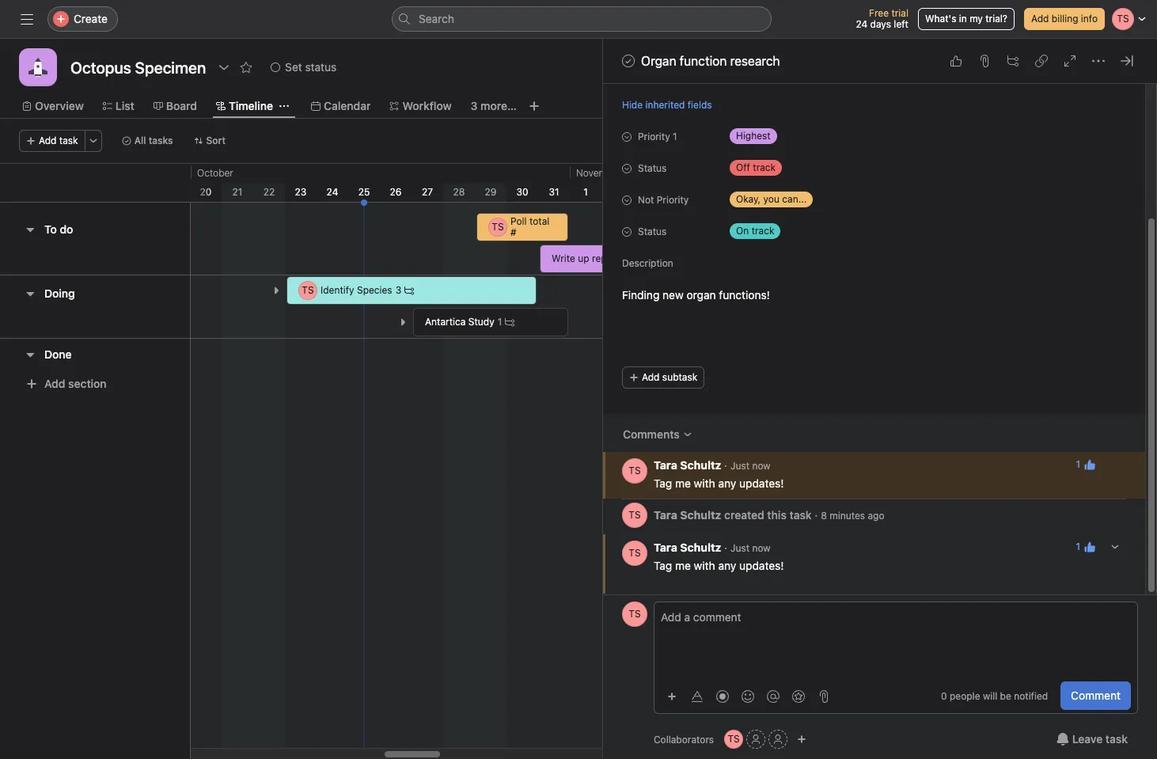 Task type: locate. For each thing, give the bounding box(es) containing it.
priority right not
[[657, 194, 689, 206]]

1 tag from the top
[[654, 477, 673, 490]]

· down created
[[725, 541, 728, 554]]

1 schultz from the top
[[681, 459, 722, 472]]

1 now from the top
[[753, 460, 771, 472]]

25
[[359, 186, 370, 198]]

0 vertical spatial now
[[753, 460, 771, 472]]

1 button
[[1072, 454, 1102, 476], [1072, 536, 1102, 558]]

add left the subtask
[[642, 371, 660, 383]]

tara for first tara schultz "link" from the top
[[654, 459, 678, 472]]

done
[[44, 347, 72, 361]]

2 just from the top
[[731, 543, 750, 554]]

leftcount image
[[405, 286, 414, 295]]

all tasks button
[[115, 130, 180, 152]]

1 horizontal spatial task
[[790, 508, 812, 522]]

now down tara schultz created this task · 8 minutes ago
[[753, 543, 771, 554]]

None text field
[[67, 53, 210, 82]]

track
[[753, 162, 776, 173], [752, 225, 775, 237]]

to do button
[[44, 215, 73, 244]]

with
[[694, 477, 716, 490], [694, 559, 716, 573]]

track inside dropdown button
[[753, 162, 776, 173]]

1 updates! from the top
[[740, 477, 785, 490]]

add or remove collaborators image
[[798, 735, 807, 745]]

0 vertical spatial me
[[676, 477, 691, 490]]

26
[[390, 186, 402, 198]]

3 more… button
[[471, 97, 517, 115]]

updates! up tara schultz created this task · 8 minutes ago
[[740, 477, 785, 490]]

at mention image
[[767, 690, 780, 703]]

tara for 3rd tara schultz "link" from the top of the organ function research dialog
[[654, 541, 678, 554]]

tara
[[654, 459, 678, 472], [654, 508, 678, 522], [654, 541, 678, 554]]

0 vertical spatial priority
[[638, 131, 671, 143]]

2 with from the top
[[694, 559, 716, 573]]

what's in my trial? button
[[919, 8, 1015, 30]]

schultz down tara schultz created this task · 8 minutes ago
[[681, 541, 722, 554]]

created
[[725, 508, 765, 522]]

1 vertical spatial tara schultz · just now
[[654, 541, 771, 554]]

add for add subtask
[[642, 371, 660, 383]]

2 vertical spatial ·
[[725, 541, 728, 554]]

24 left days
[[857, 18, 868, 30]]

27
[[422, 186, 433, 198]]

new
[[663, 288, 684, 302]]

any down created
[[719, 559, 737, 573]]

main content
[[604, 0, 1158, 595]]

me for first tara schultz "link" from the top
[[676, 477, 691, 490]]

0 vertical spatial tag
[[654, 477, 673, 490]]

status
[[305, 60, 337, 74]]

2 schultz from the top
[[681, 508, 722, 522]]

add for add task
[[39, 135, 57, 147]]

2 1 button from the top
[[1072, 536, 1102, 558]]

add subtask button
[[623, 367, 705, 389]]

schultz
[[681, 459, 722, 472], [681, 508, 722, 522], [681, 541, 722, 554]]

track right on
[[752, 225, 775, 237]]

1 any from the top
[[719, 477, 737, 490]]

20
[[200, 186, 212, 198]]

updates! for 3rd tara schultz "link" from the top of the organ function research dialog
[[740, 559, 785, 573]]

calendar
[[324, 99, 371, 112]]

updates! for first tara schultz "link" from the top
[[740, 477, 785, 490]]

1 vertical spatial now
[[753, 543, 771, 554]]

organ
[[687, 288, 716, 302]]

priority down inherited
[[638, 131, 671, 143]]

attach a file or paste an image image
[[818, 690, 831, 703]]

1 vertical spatial tag
[[654, 559, 673, 573]]

1 tag me with any updates! from the top
[[654, 477, 785, 490]]

· up created
[[725, 459, 728, 472]]

2 tara schultz · just now from the top
[[654, 541, 771, 554]]

repeats image
[[795, 35, 808, 48]]

1 vertical spatial task
[[790, 508, 812, 522]]

collapse task list for the section doing image
[[24, 288, 36, 300]]

poll total #
[[511, 215, 550, 238]]

2 tag me with any updates! from the top
[[654, 559, 785, 573]]

just for 3rd tara schultz "link" from the top of the organ function research dialog
[[731, 543, 750, 554]]

add for add section
[[44, 377, 65, 390]]

1 horizontal spatial 24
[[857, 18, 868, 30]]

3 for 3 more…
[[471, 99, 478, 112]]

any
[[719, 477, 737, 490], [719, 559, 737, 573]]

1 vertical spatial track
[[752, 225, 775, 237]]

task
[[59, 135, 78, 147], [790, 508, 812, 522], [1106, 733, 1129, 746]]

1 vertical spatial 3
[[396, 284, 402, 296]]

0 vertical spatial task
[[59, 135, 78, 147]]

up
[[578, 253, 590, 265]]

status down priority 1
[[638, 162, 667, 174]]

3
[[471, 99, 478, 112], [396, 284, 402, 296]]

2 vertical spatial tara
[[654, 541, 678, 554]]

0 vertical spatial tara schultz · just now
[[654, 459, 771, 472]]

1 tara from the top
[[654, 459, 678, 472]]

off
[[737, 162, 751, 173]]

sort button
[[187, 130, 233, 152]]

1 status from the top
[[638, 162, 667, 174]]

updates! down tara schultz created this task · 8 minutes ago
[[740, 559, 785, 573]]

not priority
[[638, 194, 689, 206]]

add down done button
[[44, 377, 65, 390]]

now up tara schultz created this task · 8 minutes ago
[[753, 460, 771, 472]]

study
[[469, 316, 495, 328]]

task for add task
[[59, 135, 78, 147]]

21
[[233, 186, 243, 198]]

my
[[970, 13, 984, 25]]

1 vertical spatial tara
[[654, 508, 678, 522]]

tag me with any updates! down created
[[654, 559, 785, 573]]

0 vertical spatial 3
[[471, 99, 478, 112]]

main content containing finding new organ functions!
[[604, 0, 1158, 595]]

show options image
[[1111, 543, 1121, 552]]

leftcount image
[[506, 318, 515, 327]]

formatting image
[[691, 690, 704, 703]]

antartica
[[425, 316, 466, 328]]

create button
[[48, 6, 118, 32]]

2 tag from the top
[[654, 559, 673, 573]]

0 vertical spatial schultz
[[681, 459, 722, 472]]

just up created
[[731, 460, 750, 472]]

to
[[44, 223, 57, 236]]

add left billing
[[1032, 13, 1050, 25]]

2 tara from the top
[[654, 508, 678, 522]]

tara schultz · just now up created
[[654, 459, 771, 472]]

add down overview link
[[39, 135, 57, 147]]

1 vertical spatial any
[[719, 559, 737, 573]]

2 now from the top
[[753, 543, 771, 554]]

function
[[680, 54, 727, 68]]

0 vertical spatial tag me with any updates!
[[654, 477, 785, 490]]

appreciations image
[[793, 690, 806, 703]]

just
[[731, 460, 750, 472], [731, 543, 750, 554]]

add inside add section button
[[44, 377, 65, 390]]

organ function research
[[642, 54, 781, 68]]

add inside add subtask button
[[642, 371, 660, 383]]

0 vertical spatial just
[[731, 460, 750, 472]]

3 left more…
[[471, 99, 478, 112]]

track inside "dropdown button"
[[752, 225, 775, 237]]

1 vertical spatial 1 button
[[1072, 536, 1102, 558]]

add task
[[39, 135, 78, 147]]

just down created
[[731, 543, 750, 554]]

tag
[[654, 477, 673, 490], [654, 559, 673, 573]]

section
[[68, 377, 107, 390]]

1 1 button from the top
[[1072, 454, 1102, 476]]

add task button
[[19, 130, 85, 152]]

highest
[[737, 130, 771, 142]]

insert an object image
[[668, 692, 677, 701]]

october
[[197, 167, 234, 179]]

show subtasks for task identify species image
[[272, 286, 281, 295]]

0 vertical spatial tara schultz link
[[654, 459, 722, 472]]

notified
[[1015, 691, 1049, 703]]

what's in my trial?
[[926, 13, 1008, 25]]

schultz for first tara schultz "link" from the top
[[681, 459, 722, 472]]

add to starred image
[[240, 61, 253, 74]]

1 vertical spatial me
[[676, 559, 691, 573]]

finding
[[623, 288, 660, 302]]

2 vertical spatial tara schultz link
[[654, 541, 722, 554]]

0 vertical spatial 24
[[857, 18, 868, 30]]

1 vertical spatial updates!
[[740, 559, 785, 573]]

add billing info
[[1032, 13, 1099, 25]]

3 tara from the top
[[654, 541, 678, 554]]

minutes
[[830, 510, 866, 522]]

collapse task list for the section done image
[[24, 348, 36, 361]]

add subtask
[[642, 371, 698, 383]]

comments button
[[613, 421, 703, 449]]

ago
[[868, 510, 885, 522]]

tara schultz · just now down created
[[654, 541, 771, 554]]

1 tara schultz · just now from the top
[[654, 459, 771, 472]]

tag me with any updates! up created
[[654, 477, 785, 490]]

task right leave
[[1106, 733, 1129, 746]]

1 vertical spatial just
[[731, 543, 750, 554]]

overview
[[35, 99, 84, 112]]

list link
[[103, 97, 134, 115]]

close details image
[[1122, 55, 1134, 67]]

tara schultz · just now
[[654, 459, 771, 472], [654, 541, 771, 554]]

schultz left created
[[681, 508, 722, 522]]

rocket image
[[29, 58, 48, 77]]

task left more actions icon
[[59, 135, 78, 147]]

to do
[[44, 223, 73, 236]]

3 schultz from the top
[[681, 541, 722, 554]]

add section button
[[19, 370, 113, 398]]

show subtasks for task antartica study image
[[398, 318, 408, 327]]

2 vertical spatial task
[[1106, 733, 1129, 746]]

1 vertical spatial tara schultz link
[[654, 508, 722, 522]]

comments
[[623, 428, 680, 441]]

in
[[960, 13, 968, 25]]

with for 3rd tara schultz "link" from the top of the organ function research dialog
[[694, 559, 716, 573]]

0 vertical spatial tara
[[654, 459, 678, 472]]

#
[[511, 227, 517, 238]]

antartica study
[[425, 316, 495, 328]]

1 just from the top
[[731, 460, 750, 472]]

2 horizontal spatial task
[[1106, 733, 1129, 746]]

0 horizontal spatial task
[[59, 135, 78, 147]]

task left 8
[[790, 508, 812, 522]]

with for first tara schultz "link" from the top
[[694, 477, 716, 490]]

24 inside free trial 24 days left
[[857, 18, 868, 30]]

2 me from the top
[[676, 559, 691, 573]]

2 any from the top
[[719, 559, 737, 573]]

schultz for 3rd tara schultz "link" from the top of the organ function research dialog
[[681, 541, 722, 554]]

1 vertical spatial tag me with any updates!
[[654, 559, 785, 573]]

add inside add task button
[[39, 135, 57, 147]]

0 horizontal spatial 3
[[396, 284, 402, 296]]

set status
[[285, 60, 337, 74]]

2 vertical spatial schultz
[[681, 541, 722, 554]]

tara schultz · just now for first tara schultz "link" from the top
[[654, 459, 771, 472]]

trial?
[[986, 13, 1008, 25]]

0 vertical spatial with
[[694, 477, 716, 490]]

status up "description" at top
[[638, 226, 667, 238]]

1 vertical spatial status
[[638, 226, 667, 238]]

· left 8
[[815, 508, 819, 522]]

0 horizontal spatial 24
[[327, 186, 339, 198]]

toolbar
[[661, 685, 836, 708]]

1 vertical spatial schultz
[[681, 508, 722, 522]]

1 button for show options icon
[[1072, 536, 1102, 558]]

0
[[942, 691, 948, 703]]

23
[[295, 186, 307, 198]]

1 vertical spatial with
[[694, 559, 716, 573]]

0 vertical spatial updates!
[[740, 477, 785, 490]]

24
[[857, 18, 868, 30], [327, 186, 339, 198]]

0 vertical spatial 1 button
[[1072, 454, 1102, 476]]

1
[[673, 131, 678, 143], [584, 186, 588, 198], [498, 316, 502, 328], [1077, 459, 1081, 470], [1077, 541, 1081, 553]]

3 left leftcount image
[[396, 284, 402, 296]]

organ function research dialog
[[604, 0, 1158, 760]]

any for 3rd tara schultz "link" from the top of the organ function research dialog
[[719, 559, 737, 573]]

schultz down comments 'dropdown button'
[[681, 459, 722, 472]]

2 updates! from the top
[[740, 559, 785, 573]]

search list box
[[392, 6, 772, 32]]

0 vertical spatial any
[[719, 477, 737, 490]]

0 vertical spatial ·
[[725, 459, 728, 472]]

8
[[822, 510, 828, 522]]

1 me from the top
[[676, 477, 691, 490]]

2 status from the top
[[638, 226, 667, 238]]

any up created
[[719, 477, 737, 490]]

add inside add billing info button
[[1032, 13, 1050, 25]]

1 vertical spatial show options image
[[1111, 460, 1121, 470]]

0 horizontal spatial show options image
[[218, 61, 231, 74]]

0 vertical spatial status
[[638, 162, 667, 174]]

0 vertical spatial track
[[753, 162, 776, 173]]

collaborators
[[654, 734, 715, 746]]

1 horizontal spatial 3
[[471, 99, 478, 112]]

november
[[577, 167, 622, 179]]

finding new organ functions!
[[623, 288, 771, 302]]

22
[[264, 186, 275, 198]]

24 left '25'
[[327, 186, 339, 198]]

3 inside popup button
[[471, 99, 478, 112]]

show options image
[[218, 61, 231, 74], [1111, 460, 1121, 470]]

doing button
[[44, 280, 75, 308]]

1 with from the top
[[694, 477, 716, 490]]

track right off
[[753, 162, 776, 173]]

0 vertical spatial show options image
[[218, 61, 231, 74]]

all tasks
[[134, 135, 173, 147]]

workflow
[[403, 99, 452, 112]]



Task type: describe. For each thing, give the bounding box(es) containing it.
search button
[[392, 6, 772, 32]]

write up report
[[552, 253, 620, 265]]

expand sidebar image
[[21, 13, 33, 25]]

search
[[419, 12, 455, 25]]

report
[[592, 253, 620, 265]]

leave task button
[[1047, 726, 1139, 754]]

okay, you can...
[[737, 193, 807, 205]]

timeline
[[229, 99, 273, 112]]

1 vertical spatial 24
[[327, 186, 339, 198]]

tab actions image
[[280, 101, 289, 111]]

timeline link
[[216, 97, 273, 115]]

attachments: add a file to this task, organ function research image
[[979, 55, 992, 67]]

completed image
[[619, 51, 638, 70]]

subtask
[[663, 371, 698, 383]]

track for off track
[[753, 162, 776, 173]]

· for 3rd tara schultz "link" from the top of the organ function research dialog
[[725, 541, 728, 554]]

on track
[[737, 225, 775, 237]]

board
[[166, 99, 197, 112]]

more…
[[481, 99, 517, 112]]

tag me with any updates! for first tara schultz "link" from the top
[[654, 477, 785, 490]]

be
[[1001, 691, 1012, 703]]

add subtask image
[[1007, 55, 1020, 67]]

this
[[768, 508, 787, 522]]

add for add billing info
[[1032, 13, 1050, 25]]

toolbar inside organ function research dialog
[[661, 685, 836, 708]]

2 tara schultz link from the top
[[654, 508, 722, 522]]

just for first tara schultz "link" from the top
[[731, 460, 750, 472]]

1 vertical spatial ·
[[815, 508, 819, 522]]

copy task link image
[[1036, 55, 1049, 67]]

3 tara schultz link from the top
[[654, 541, 722, 554]]

now for 3rd tara schultz "link" from the top of the organ function research dialog
[[753, 543, 771, 554]]

1 inside november 1
[[584, 186, 588, 198]]

functions!
[[719, 288, 771, 302]]

species
[[357, 284, 393, 296]]

record a video image
[[717, 690, 729, 703]]

3 more…
[[471, 99, 517, 112]]

add section
[[44, 377, 107, 390]]

full screen image
[[1065, 55, 1077, 67]]

· for first tara schultz "link" from the top
[[725, 459, 728, 472]]

comment button
[[1061, 682, 1132, 710]]

status for off track
[[638, 162, 667, 174]]

28
[[453, 186, 465, 198]]

can...
[[783, 193, 807, 205]]

add billing info button
[[1025, 8, 1106, 30]]

30
[[517, 186, 529, 198]]

tara schultz · just now for 3rd tara schultz "link" from the top of the organ function research dialog
[[654, 541, 771, 554]]

highest button
[[724, 125, 819, 147]]

0 people will be notified
[[942, 691, 1049, 703]]

board link
[[154, 97, 197, 115]]

1 vertical spatial priority
[[657, 194, 689, 206]]

collapse task list for the section to do image
[[24, 223, 36, 236]]

done button
[[44, 340, 72, 369]]

leave task
[[1073, 733, 1129, 746]]

info
[[1082, 13, 1099, 25]]

doing
[[44, 287, 75, 300]]

billing
[[1052, 13, 1079, 25]]

1 horizontal spatial show options image
[[1111, 460, 1121, 470]]

status for on track
[[638, 226, 667, 238]]

tasks
[[149, 135, 173, 147]]

list
[[116, 99, 134, 112]]

now for first tara schultz "link" from the top
[[753, 460, 771, 472]]

hide
[[623, 99, 643, 110]]

3 for 3
[[396, 284, 402, 296]]

1 tara schultz link from the top
[[654, 459, 722, 472]]

okay, you can... button
[[724, 189, 836, 211]]

people
[[950, 691, 981, 703]]

more actions for this task image
[[1093, 55, 1106, 67]]

task for leave task
[[1106, 733, 1129, 746]]

inherited
[[646, 99, 685, 110]]

fields
[[688, 99, 713, 110]]

off track
[[737, 162, 776, 173]]

on
[[737, 225, 749, 237]]

more actions image
[[88, 136, 98, 146]]

not
[[638, 194, 655, 206]]

days
[[871, 18, 892, 30]]

workflow link
[[390, 97, 452, 115]]

sort
[[206, 135, 226, 147]]

research
[[731, 54, 781, 68]]

add tab image
[[528, 100, 541, 112]]

identify
[[321, 284, 355, 296]]

will
[[984, 691, 998, 703]]

hide inherited fields
[[623, 99, 713, 110]]

priority 1
[[638, 131, 678, 143]]

0 likes. click to like this task image
[[950, 55, 963, 67]]

29
[[485, 186, 497, 198]]

off track button
[[724, 157, 819, 179]]

tara for 2nd tara schultz "link" from the bottom of the organ function research dialog
[[654, 508, 678, 522]]

tag for first tara schultz "link" from the top
[[654, 477, 673, 490]]

total
[[530, 215, 550, 227]]

on track button
[[724, 220, 819, 242]]

emoji image
[[742, 690, 755, 703]]

Completed checkbox
[[619, 51, 638, 70]]

trial
[[892, 7, 909, 19]]

31
[[549, 186, 560, 198]]

november 1
[[577, 167, 622, 198]]

me for 3rd tara schultz "link" from the top of the organ function research dialog
[[676, 559, 691, 573]]

1 button for the right show options image
[[1072, 454, 1102, 476]]

set
[[285, 60, 302, 74]]

you
[[764, 193, 780, 205]]

okay,
[[737, 193, 761, 205]]

tag for 3rd tara schultz "link" from the top of the organ function research dialog
[[654, 559, 673, 573]]

do
[[60, 223, 73, 236]]

write
[[552, 253, 576, 265]]

hide inherited fields button
[[623, 97, 713, 112]]

comment
[[1072, 689, 1122, 703]]

tag me with any updates! for 3rd tara schultz "link" from the top of the organ function research dialog
[[654, 559, 785, 573]]

free trial 24 days left
[[857, 7, 909, 30]]

track for on track
[[752, 225, 775, 237]]

poll
[[511, 215, 527, 227]]

organ
[[642, 54, 677, 68]]

tara schultz created this task · 8 minutes ago
[[654, 508, 885, 522]]

schultz for 2nd tara schultz "link" from the bottom of the organ function research dialog
[[681, 508, 722, 522]]

any for first tara schultz "link" from the top
[[719, 477, 737, 490]]



Task type: vqa. For each thing, say whether or not it's contained in the screenshot.
the bottom now
yes



